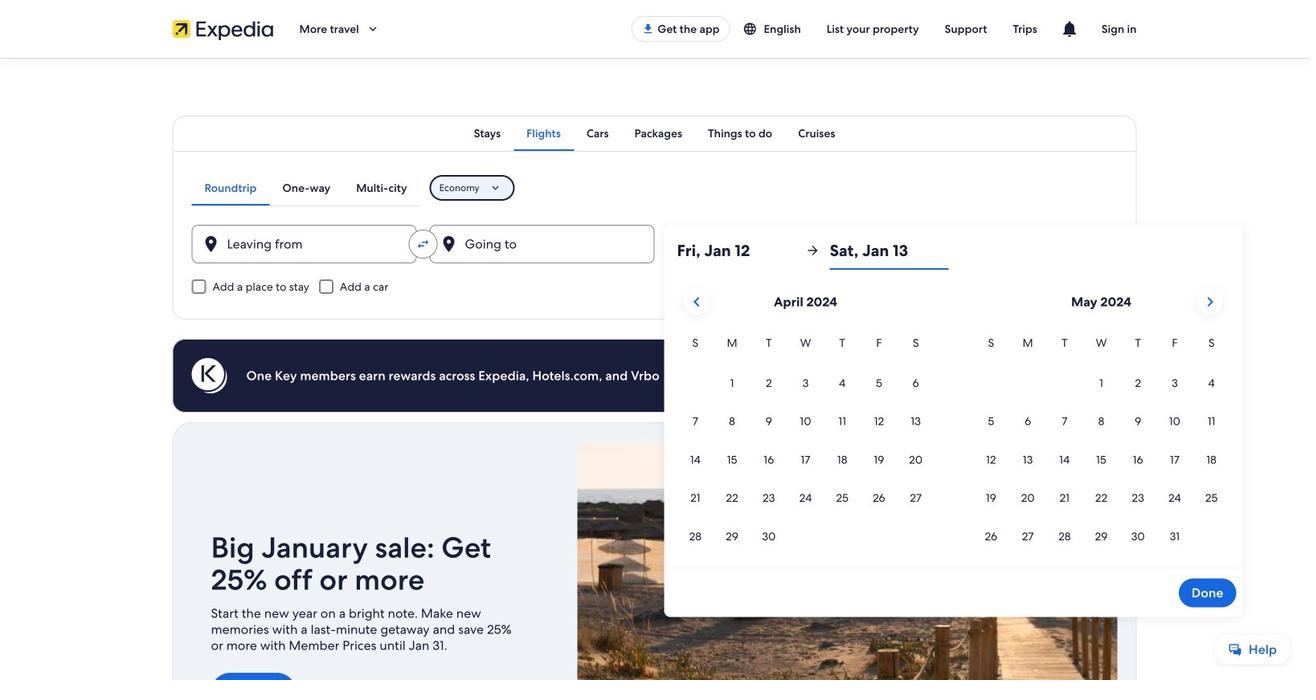 Task type: locate. For each thing, give the bounding box(es) containing it.
application
[[677, 283, 1231, 557]]

more travel image
[[366, 22, 380, 36]]

1 vertical spatial tab list
[[192, 170, 420, 206]]

small image
[[743, 22, 764, 36]]

0 vertical spatial tab list
[[172, 116, 1137, 151]]

expedia logo image
[[172, 18, 274, 40]]

main content
[[0, 58, 1310, 681]]

communication center icon image
[[1060, 19, 1080, 39]]

tab list
[[172, 116, 1137, 151], [192, 170, 420, 206]]

download the app button image
[[642, 23, 655, 35]]



Task type: vqa. For each thing, say whether or not it's contained in the screenshot.
to
no



Task type: describe. For each thing, give the bounding box(es) containing it.
previous month image
[[687, 293, 707, 312]]

swap origin and destination values image
[[416, 237, 431, 252]]

next month image
[[1201, 293, 1220, 312]]

april 2024 element
[[677, 334, 935, 557]]

may 2024 element
[[973, 334, 1231, 557]]

directional image
[[806, 244, 820, 258]]



